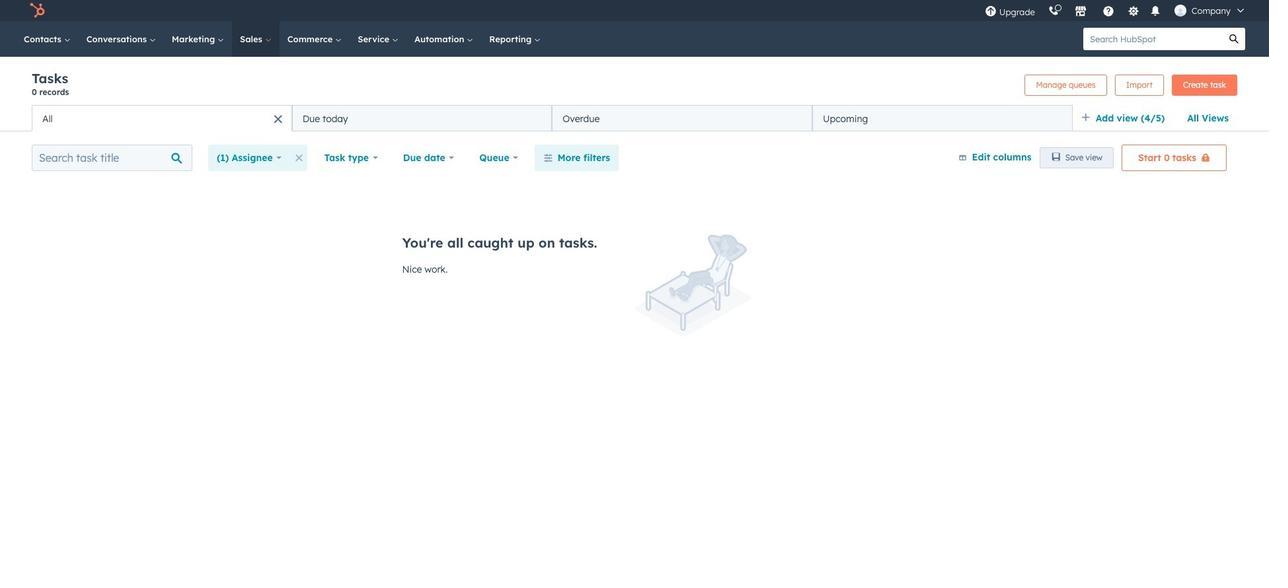 Task type: describe. For each thing, give the bounding box(es) containing it.
Search HubSpot search field
[[1084, 28, 1223, 50]]

jacob simon image
[[1175, 5, 1187, 17]]



Task type: locate. For each thing, give the bounding box(es) containing it.
banner
[[32, 70, 1238, 105]]

tab list
[[32, 105, 1073, 132]]

marketplaces image
[[1075, 6, 1087, 18]]

Search task title search field
[[32, 145, 192, 171]]

menu
[[978, 0, 1254, 21]]



Task type: vqa. For each thing, say whether or not it's contained in the screenshot.
middle To
no



